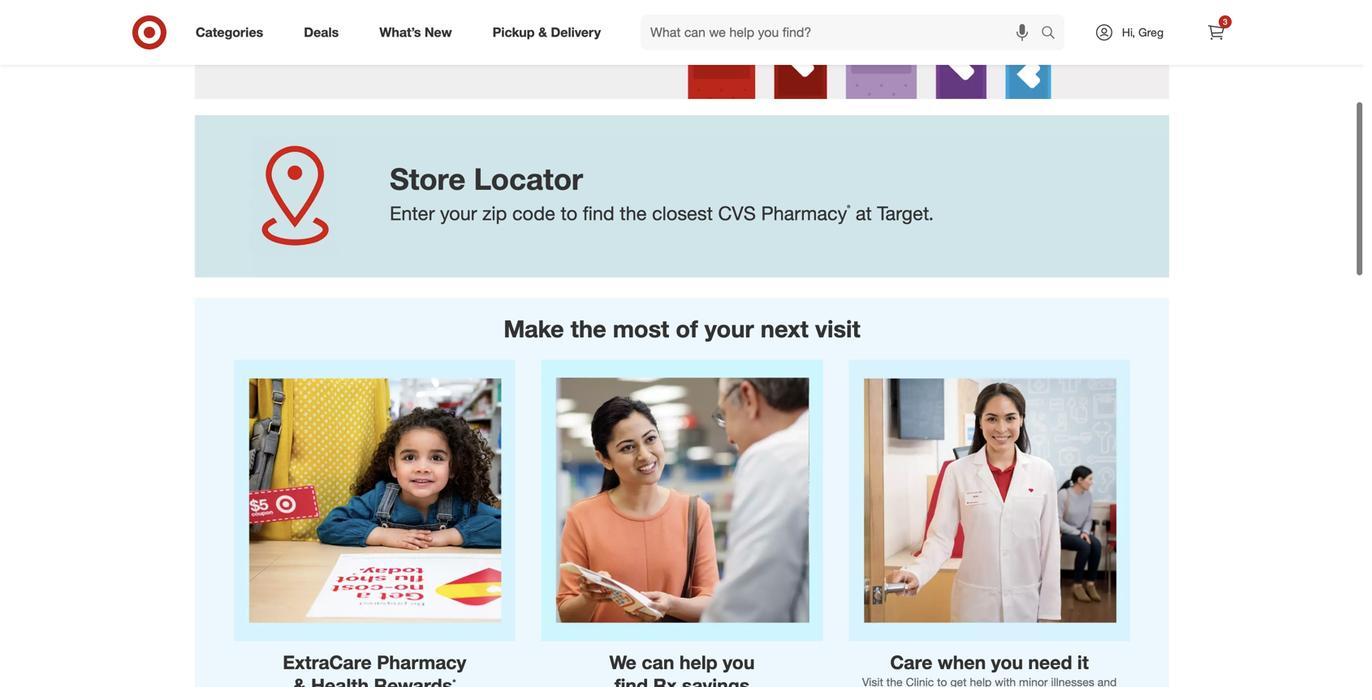 Task type: vqa. For each thing, say whether or not it's contained in the screenshot.
Schedule a vaccine
yes



Task type: locate. For each thing, give the bounding box(es) containing it.
0 horizontal spatial your
[[440, 202, 477, 225]]

hi,
[[1122, 25, 1135, 39]]

0 horizontal spatial you
[[723, 651, 755, 674]]

1 horizontal spatial pharmacy
[[761, 202, 847, 225]]

zip
[[482, 202, 507, 225]]

pharmacy
[[761, 202, 847, 225], [377, 651, 466, 674]]

new
[[425, 24, 452, 40]]

your left zip
[[440, 202, 477, 225]]

enter
[[390, 202, 435, 225]]

what's
[[379, 24, 421, 40]]

0 vertical spatial your
[[440, 202, 477, 225]]

most
[[613, 314, 669, 343]]

0 vertical spatial pharmacy
[[761, 202, 847, 225]]

you
[[723, 651, 755, 674], [991, 651, 1023, 674]]

hi, greg
[[1122, 25, 1164, 39]]

it
[[1077, 651, 1089, 674]]

extracare pharmacy
[[283, 651, 466, 674]]

you right help
[[723, 651, 755, 674]]

the left most
[[571, 314, 606, 343]]

the
[[620, 202, 647, 225], [571, 314, 606, 343]]

your inside store locator enter your zip code to find the closest cvs pharmacy ® at target.
[[440, 202, 477, 225]]

store locator enter your zip code to find the closest cvs pharmacy ® at target.
[[390, 161, 934, 225]]

1 horizontal spatial your
[[705, 314, 754, 343]]

vaccine
[[345, 30, 397, 49]]

when
[[938, 651, 986, 674]]

the right find
[[620, 202, 647, 225]]

store
[[390, 161, 466, 197]]

extracare
[[283, 651, 372, 674]]

care when you need it link
[[836, 347, 1143, 688]]

&
[[538, 24, 547, 40]]

deals
[[304, 24, 339, 40]]

we
[[609, 651, 636, 674]]

you left need
[[991, 651, 1023, 674]]

1 horizontal spatial the
[[620, 202, 647, 225]]

locator
[[474, 161, 583, 197]]

schedule a vaccine link
[[195, 0, 1169, 99]]

at
[[856, 202, 872, 225]]

greg
[[1138, 25, 1164, 39]]

we can help you link
[[528, 347, 836, 688]]

your right of
[[705, 314, 754, 343]]

care when you need it
[[890, 651, 1089, 674]]

®
[[847, 202, 850, 216]]

search button
[[1034, 15, 1073, 54]]

1 vertical spatial pharmacy
[[377, 651, 466, 674]]

pickup & delivery
[[493, 24, 601, 40]]

1 horizontal spatial you
[[991, 651, 1023, 674]]

1 vertical spatial the
[[571, 314, 606, 343]]

0 vertical spatial the
[[620, 202, 647, 225]]

what's new link
[[366, 15, 472, 50]]

closest
[[652, 202, 713, 225]]

3
[[1223, 17, 1227, 27]]

pharmacy inside store locator enter your zip code to find the closest cvs pharmacy ® at target.
[[761, 202, 847, 225]]

a
[[332, 30, 341, 49]]

code
[[512, 202, 555, 225]]

your
[[440, 202, 477, 225], [705, 314, 754, 343]]



Task type: describe. For each thing, give the bounding box(es) containing it.
What can we help you find? suggestions appear below search field
[[641, 15, 1045, 50]]

categories link
[[182, 15, 284, 50]]

care
[[890, 651, 933, 674]]

deals link
[[290, 15, 359, 50]]

the inside store locator enter your zip code to find the closest cvs pharmacy ® at target.
[[620, 202, 647, 225]]

schedule
[[264, 30, 328, 49]]

3 link
[[1198, 15, 1234, 50]]

visit
[[815, 314, 860, 343]]

of
[[676, 314, 698, 343]]

can
[[642, 651, 674, 674]]

help
[[679, 651, 718, 674]]

target.
[[877, 202, 934, 225]]

need
[[1028, 651, 1072, 674]]

schedule a vaccine
[[264, 30, 397, 49]]

cvs
[[718, 202, 756, 225]]

1 vertical spatial your
[[705, 314, 754, 343]]

0 horizontal spatial pharmacy
[[377, 651, 466, 674]]

categories
[[196, 24, 263, 40]]

make
[[504, 314, 564, 343]]

schedule a vaccine button
[[253, 22, 407, 58]]

0 horizontal spatial the
[[571, 314, 606, 343]]

what's new
[[379, 24, 452, 40]]

pickup
[[493, 24, 535, 40]]

find
[[583, 202, 614, 225]]

make the most of your next visit
[[504, 314, 860, 343]]

2 you from the left
[[991, 651, 1023, 674]]

we can help you
[[609, 651, 755, 674]]

extracare pharmacy link
[[221, 347, 528, 688]]

to
[[561, 202, 577, 225]]

pickup & delivery link
[[479, 15, 621, 50]]

1 you from the left
[[723, 651, 755, 674]]

next
[[761, 314, 809, 343]]

search
[[1034, 26, 1073, 42]]

delivery
[[551, 24, 601, 40]]



